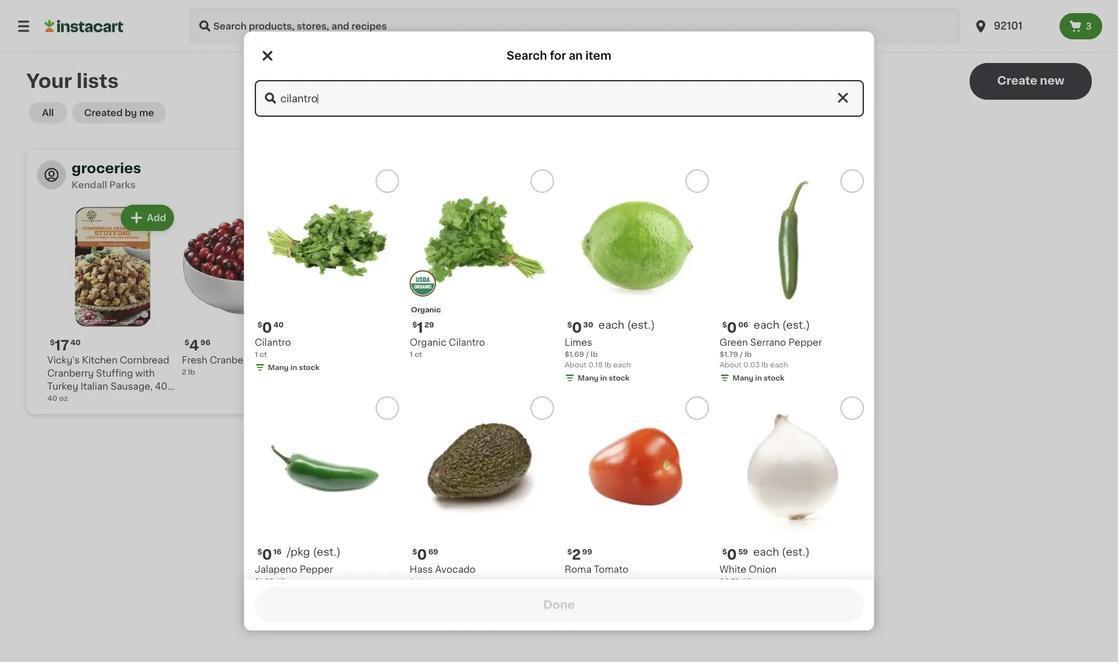 Task type: vqa. For each thing, say whether or not it's contained in the screenshot.
'1' inside the the green onions (scallions) 1 bunch
no



Task type: describe. For each thing, give the bounding box(es) containing it.
an
[[569, 50, 583, 61]]

16
[[273, 549, 281, 556]]

tomato
[[594, 566, 629, 575]]

all
[[42, 108, 54, 118]]

$ 4 96
[[185, 339, 211, 352]]

$0.79
[[720, 578, 740, 586]]

item
[[586, 50, 612, 61]]

create new button
[[970, 63, 1093, 100]]

cranberry
[[47, 369, 94, 378]]

$ for $ 4 96
[[185, 339, 189, 347]]

many down 0.18
[[578, 375, 599, 382]]

stock down "limes $1.69 / lb about 0.18 lb each"
[[609, 375, 630, 382]]

create new
[[998, 75, 1065, 86]]

in down 0.18
[[600, 375, 607, 382]]

1 inside cilantro 1 ct
[[255, 351, 258, 358]]

40 inside $ 17 40
[[70, 339, 81, 347]]

$ for $ 0 69
[[412, 549, 417, 556]]

lb right 0.18
[[605, 362, 612, 369]]

me
[[139, 108, 154, 118]]

add button for 4
[[257, 206, 307, 230]]

0 for limes
[[572, 321, 582, 335]]

groceries kendall parks
[[72, 161, 141, 190]]

$0.59 each (estimated) element
[[720, 547, 864, 564]]

$ for $ 0 06
[[722, 322, 727, 329]]

/ inside the 'jalapeno pepper $1.29 / lb'
[[276, 578, 279, 586]]

lbs
[[277, 356, 290, 365]]

$ 0 69
[[412, 548, 438, 562]]

$ 1 29
[[412, 321, 434, 335]]

29
[[424, 322, 434, 329]]

each (est.) inside $0.59 each (estimated) element
[[753, 547, 810, 558]]

$ 0 40
[[257, 321, 284, 335]]

many in stock down roma tomato
[[578, 581, 630, 588]]

by
[[125, 108, 137, 118]]

dialog containing 0
[[244, 32, 875, 663]]

ct inside cilantro 1 ct
[[259, 351, 267, 358]]

ct for 0
[[414, 578, 422, 586]]

many in stock down 0.03
[[733, 375, 785, 382]]

$1.69
[[565, 351, 584, 358]]

(est.) for jalapeno pepper
[[313, 547, 341, 558]]

$0.06 each (estimated) element
[[720, 319, 864, 336]]

/ inside green serrano pepper $1.79 / lb about 0.03 lb each
[[740, 351, 743, 358]]

created by me button
[[72, 102, 166, 124]]

in down roma tomato
[[600, 581, 607, 588]]

stock down the tomato
[[609, 581, 630, 588]]

many in stock down 0.18
[[578, 375, 630, 382]]

cornbread
[[120, 356, 169, 365]]

organic cilantro 1 ct
[[410, 338, 485, 358]]

green serrano pepper $1.79 / lb about 0.03 lb each
[[720, 338, 822, 369]]

$1.79
[[720, 351, 738, 358]]

/ inside white onion $0.79 / lb
[[742, 578, 745, 586]]

lb inside fresh cranberries, 2 lbs 2 lb
[[188, 369, 195, 376]]

roma tomato
[[565, 566, 629, 575]]

$ 0 30
[[567, 321, 593, 335]]

(est.) for limes
[[627, 320, 655, 330]]

1 inside hass avocado 1 ct
[[410, 578, 413, 586]]

$ for $ 1 29
[[412, 322, 417, 329]]

/pkg (est.)
[[287, 547, 341, 558]]

0.18
[[589, 362, 603, 369]]

$0.30 each (estimated) element
[[565, 319, 709, 336]]

30
[[583, 322, 593, 329]]

cranberries,
[[210, 356, 266, 365]]

0.03
[[744, 362, 760, 369]]

$0.16 per package (estimated) element
[[255, 547, 399, 564]]

jalapeno
[[255, 566, 297, 575]]

lb inside white onion $0.79 / lb
[[747, 578, 754, 586]]

groceries
[[72, 161, 141, 175]]

many inside product group
[[578, 581, 599, 588]]

1 horizontal spatial oz
[[59, 395, 68, 402]]

0 left 69
[[417, 548, 427, 562]]

oz inside vicky's kitchen cornbread cranberry stuffing with turkey italian sausage, 40 oz
[[47, 396, 58, 405]]

$ 0 06
[[722, 321, 749, 335]]

serrano
[[751, 338, 786, 348]]

$ for $ 0 16
[[257, 549, 262, 556]]

created by me
[[84, 108, 154, 118]]

create
[[998, 75, 1038, 86]]

40 inside vicky's kitchen cornbread cranberry stuffing with turkey italian sausage, 40 oz
[[155, 382, 168, 392]]

pepper inside the 'jalapeno pepper $1.29 / lb'
[[300, 566, 333, 575]]

$ for $ 0 59
[[722, 549, 727, 556]]

0 up cilantro 1 ct
[[262, 321, 272, 335]]

(est.) for white onion
[[782, 547, 810, 558]]

created
[[84, 108, 123, 118]]

$ 0 16
[[257, 548, 281, 562]]

jalapeno pepper $1.29 / lb
[[255, 566, 333, 586]]

kitchen
[[82, 356, 118, 365]]

$1.29
[[255, 578, 274, 586]]

06
[[738, 322, 749, 329]]

each for green serrano pepper
[[754, 320, 780, 330]]

product group containing 4
[[182, 202, 311, 378]]



Task type: locate. For each thing, give the bounding box(es) containing it.
0 horizontal spatial add
[[147, 214, 166, 223]]

sausage,
[[111, 382, 153, 392]]

$
[[257, 322, 262, 329], [412, 322, 417, 329], [567, 322, 572, 329], [722, 322, 727, 329], [50, 339, 55, 347], [185, 339, 189, 347], [257, 549, 262, 556], [412, 549, 417, 556], [567, 549, 572, 556], [722, 549, 727, 556]]

limes
[[565, 338, 592, 348]]

many
[[268, 364, 289, 372], [578, 375, 599, 382], [733, 375, 754, 382], [578, 581, 599, 588]]

40 up cilantro 1 ct
[[273, 322, 284, 329]]

many down 0.03
[[733, 375, 754, 382]]

0 horizontal spatial add button
[[122, 206, 173, 230]]

40 inside the $ 0 40
[[273, 322, 284, 329]]

3
[[1087, 22, 1093, 31]]

2 left lbs
[[269, 356, 274, 365]]

(est.) up serrano at the bottom right of the page
[[782, 320, 810, 330]]

$ left 99
[[567, 549, 572, 556]]

many down cilantro 1 ct
[[268, 364, 289, 372]]

2 horizontal spatial 2
[[572, 548, 581, 562]]

each right 0.18
[[613, 362, 631, 369]]

ct for 1
[[414, 351, 422, 358]]

lb down jalapeno
[[281, 578, 288, 586]]

lb up 0.03
[[745, 351, 752, 358]]

$ left 06
[[722, 322, 727, 329]]

in down cilantro 1 ct
[[290, 364, 297, 372]]

lists
[[77, 72, 119, 91]]

onion
[[749, 566, 777, 575]]

about down $1.69
[[565, 362, 587, 369]]

lb up 0.18
[[591, 351, 598, 358]]

pepper down /pkg (est.)
[[300, 566, 333, 575]]

59
[[738, 549, 748, 556]]

40 right sausage,
[[155, 382, 168, 392]]

ct inside hass avocado 1 ct
[[414, 578, 422, 586]]

$ 0 59
[[722, 548, 748, 562]]

vicky's kitchen cornbread cranberry stuffing with turkey italian sausage, 40 oz
[[47, 356, 169, 405]]

roma
[[565, 566, 592, 575]]

each (est.)
[[599, 320, 655, 330], [754, 320, 810, 330], [753, 547, 810, 558]]

cilantro
[[255, 338, 291, 348], [449, 338, 485, 348]]

40 down turkey
[[47, 395, 57, 402]]

product group containing 2
[[565, 397, 709, 593]]

pepper inside green serrano pepper $1.79 / lb about 0.03 lb each
[[789, 338, 822, 348]]

1 about from the left
[[565, 362, 587, 369]]

1 vertical spatial organic
[[410, 338, 446, 348]]

lb
[[591, 351, 598, 358], [745, 351, 752, 358], [605, 362, 612, 369], [762, 362, 769, 369], [188, 369, 195, 376], [281, 578, 288, 586], [747, 578, 754, 586]]

hass
[[410, 566, 433, 575]]

search
[[507, 50, 547, 61]]

ct left lbs
[[259, 351, 267, 358]]

$ inside $ 0 69
[[412, 549, 417, 556]]

stock
[[299, 364, 320, 372], [609, 375, 630, 382], [764, 375, 785, 382], [609, 581, 630, 588]]

green
[[720, 338, 748, 348]]

1 down '$ 1 29' at the left
[[410, 351, 413, 358]]

each (est.) right 30
[[599, 320, 655, 330]]

4
[[189, 339, 199, 352]]

(est.) inside $0.30 each (estimated) element
[[627, 320, 655, 330]]

/ right $1.79
[[740, 351, 743, 358]]

parks
[[109, 181, 136, 190]]

oz
[[59, 395, 68, 402], [47, 396, 58, 405]]

all button
[[29, 102, 67, 124]]

$ inside $ 2 99
[[567, 549, 572, 556]]

$ for $ 0 30
[[567, 322, 572, 329]]

each right 30
[[599, 320, 625, 330]]

each
[[599, 320, 625, 330], [754, 320, 780, 330], [613, 362, 631, 369], [771, 362, 788, 369], [753, 547, 779, 558]]

stock right lbs
[[299, 364, 320, 372]]

0 left 06
[[727, 321, 737, 335]]

$ 2 99
[[567, 548, 592, 562]]

$ inside the $ 0 40
[[257, 322, 262, 329]]

none search field inside dialog
[[255, 80, 864, 117]]

product group
[[255, 170, 399, 376], [410, 170, 554, 360], [565, 170, 709, 386], [720, 170, 864, 386], [47, 202, 177, 405], [182, 202, 311, 378], [255, 397, 399, 614], [410, 397, 554, 603], [565, 397, 709, 593], [720, 397, 864, 614]]

lb down onion
[[747, 578, 754, 586]]

$ for $ 2 99
[[567, 549, 572, 556]]

ct
[[259, 351, 267, 358], [414, 351, 422, 358], [414, 578, 422, 586]]

$ left 16
[[257, 549, 262, 556]]

organic for organic
[[411, 306, 441, 314]]

vicky's
[[47, 356, 80, 365]]

many in stock
[[268, 364, 320, 372], [578, 375, 630, 382], [733, 375, 785, 382], [578, 581, 630, 588]]

1 horizontal spatial pepper
[[789, 338, 822, 348]]

0 inside $0.59 each (estimated) element
[[727, 548, 737, 562]]

pepper
[[789, 338, 822, 348], [300, 566, 333, 575]]

$ left 59
[[722, 549, 727, 556]]

0 horizontal spatial cilantro
[[255, 338, 291, 348]]

1 horizontal spatial 2
[[269, 356, 274, 365]]

(est.) inside $0.59 each (estimated) element
[[782, 547, 810, 558]]

each (est.) inside '$0.06 each (estimated)' element
[[754, 320, 810, 330]]

2 cilantro from the left
[[449, 338, 485, 348]]

None search field
[[255, 80, 864, 117]]

(est.) up "limes $1.69 / lb about 0.18 lb each"
[[627, 320, 655, 330]]

0 vertical spatial organic
[[411, 306, 441, 314]]

1 add button from the left
[[122, 206, 173, 230]]

each (est.) for /
[[599, 320, 655, 330]]

99
[[582, 549, 592, 556]]

2 left 99
[[572, 548, 581, 562]]

(est.) inside '$0.16 per package (estimated)' element
[[313, 547, 341, 558]]

your
[[26, 72, 72, 91]]

each for white onion
[[753, 547, 779, 558]]

italian
[[81, 382, 108, 392]]

lb inside the 'jalapeno pepper $1.29 / lb'
[[281, 578, 288, 586]]

about
[[565, 362, 587, 369], [720, 362, 742, 369]]

0 inside '$0.16 per package (estimated)' element
[[262, 548, 272, 562]]

white
[[720, 566, 747, 575]]

about inside "limes $1.69 / lb about 0.18 lb each"
[[565, 362, 587, 369]]

1 down hass
[[410, 578, 413, 586]]

1 cilantro from the left
[[255, 338, 291, 348]]

turkey
[[47, 382, 78, 392]]

1 left lbs
[[255, 351, 258, 358]]

$ left 30
[[567, 322, 572, 329]]

40
[[273, 322, 284, 329], [70, 339, 81, 347], [155, 382, 168, 392], [47, 395, 57, 402]]

fresh cranberries, 2 lbs 2 lb
[[182, 356, 290, 376]]

hass avocado 1 ct
[[410, 566, 476, 586]]

$ for $ 0 40
[[257, 322, 262, 329]]

each for limes
[[599, 320, 625, 330]]

0 for green serrano pepper
[[727, 321, 737, 335]]

2 about from the left
[[720, 362, 742, 369]]

lb right 0.03
[[762, 362, 769, 369]]

40 oz
[[47, 395, 68, 402]]

1 vertical spatial pepper
[[300, 566, 333, 575]]

(est.) right /pkg
[[313, 547, 341, 558]]

pepper down '$0.06 each (estimated)' element
[[789, 338, 822, 348]]

96
[[201, 339, 211, 347]]

0 for white onion
[[727, 548, 737, 562]]

about inside green serrano pepper $1.79 / lb about 0.03 lb each
[[720, 362, 742, 369]]

0
[[262, 321, 272, 335], [572, 321, 582, 335], [727, 321, 737, 335], [262, 548, 272, 562], [417, 548, 427, 562], [727, 548, 737, 562]]

ct down hass
[[414, 578, 422, 586]]

0 horizontal spatial oz
[[47, 396, 58, 405]]

69
[[428, 549, 438, 556]]

for
[[550, 50, 566, 61]]

each inside "limes $1.69 / lb about 0.18 lb each"
[[613, 362, 631, 369]]

many in stock down cilantro 1 ct
[[268, 364, 320, 372]]

0 vertical spatial 2
[[269, 356, 274, 365]]

$ 17 40
[[50, 339, 81, 352]]

stock down green serrano pepper $1.79 / lb about 0.03 lb each
[[764, 375, 785, 382]]

product group containing 1
[[410, 170, 554, 360]]

ct down '$ 1 29' at the left
[[414, 351, 422, 358]]

0 horizontal spatial pepper
[[300, 566, 333, 575]]

$ up cilantro 1 ct
[[257, 322, 262, 329]]

search for an item
[[507, 50, 612, 61]]

ct inside organic cilantro 1 ct
[[414, 351, 422, 358]]

in
[[290, 364, 297, 372], [600, 375, 607, 382], [755, 375, 762, 382], [600, 581, 607, 588]]

in down 0.03
[[755, 375, 762, 382]]

cilantro inside organic cilantro 1 ct
[[449, 338, 485, 348]]

each up serrano at the bottom right of the page
[[754, 320, 780, 330]]

$ for $ 17 40
[[50, 339, 55, 347]]

Search Vallarta Supermarkets... field
[[255, 80, 864, 117]]

each down serrano at the bottom right of the page
[[771, 362, 788, 369]]

each up onion
[[753, 547, 779, 558]]

cilantro 1 ct
[[255, 338, 291, 358]]

$ left 29
[[412, 322, 417, 329]]

each (est.) up onion
[[753, 547, 810, 558]]

lb down fresh
[[188, 369, 195, 376]]

1 horizontal spatial add
[[282, 214, 301, 223]]

$ inside $ 0 30
[[567, 322, 572, 329]]

17
[[55, 339, 69, 352]]

/ down jalapeno
[[276, 578, 279, 586]]

/pkg
[[287, 547, 310, 558]]

$ left 69
[[412, 549, 417, 556]]

limes $1.69 / lb about 0.18 lb each
[[565, 338, 631, 369]]

$ left "96"
[[185, 339, 189, 347]]

organic down '$ 1 29' at the left
[[410, 338, 446, 348]]

0 for jalapeno pepper
[[262, 548, 272, 562]]

0 inside $0.30 each (estimated) element
[[572, 321, 582, 335]]

/ right the $0.79
[[742, 578, 745, 586]]

avocado
[[435, 566, 476, 575]]

$ inside '$ 1 29'
[[412, 322, 417, 329]]

each inside green serrano pepper $1.79 / lb about 0.03 lb each
[[771, 362, 788, 369]]

white onion $0.79 / lb
[[720, 566, 777, 586]]

2 add from the left
[[282, 214, 301, 223]]

organic inside organic cilantro 1 ct
[[410, 338, 446, 348]]

organic up 29
[[411, 306, 441, 314]]

with
[[135, 369, 155, 378]]

product group containing 17
[[47, 202, 177, 405]]

add button
[[122, 206, 173, 230], [257, 206, 307, 230]]

1 vertical spatial 2
[[182, 369, 187, 376]]

$ up 'vicky's'
[[50, 339, 55, 347]]

(est.)
[[627, 320, 655, 330], [782, 320, 810, 330], [313, 547, 341, 558], [782, 547, 810, 558]]

$ inside $ 17 40
[[50, 339, 55, 347]]

dialog
[[244, 32, 875, 663]]

(est.) for green serrano pepper
[[782, 320, 810, 330]]

$ inside $ 0 59
[[722, 549, 727, 556]]

/ inside "limes $1.69 / lb about 0.18 lb each"
[[586, 351, 589, 358]]

add for 17
[[147, 214, 166, 223]]

fresh
[[182, 356, 208, 365]]

40 right 17
[[70, 339, 81, 347]]

new
[[1041, 75, 1065, 86]]

each (est.) up serrano at the bottom right of the page
[[754, 320, 810, 330]]

item badge image
[[410, 271, 436, 297]]

1 add from the left
[[147, 214, 166, 223]]

1 left 29
[[417, 321, 423, 335]]

1 inside organic cilantro 1 ct
[[410, 351, 413, 358]]

0 left 16
[[262, 548, 272, 562]]

each (est.) for pepper
[[754, 320, 810, 330]]

instacart logo image
[[45, 18, 124, 34]]

(est.) inside '$0.06 each (estimated)' element
[[782, 320, 810, 330]]

0 horizontal spatial 2
[[182, 369, 187, 376]]

your lists
[[26, 72, 119, 91]]

each (est.) inside $0.30 each (estimated) element
[[599, 320, 655, 330]]

0 left 30
[[572, 321, 582, 335]]

1 horizontal spatial cilantro
[[449, 338, 485, 348]]

1 horizontal spatial about
[[720, 362, 742, 369]]

organic
[[411, 306, 441, 314], [410, 338, 446, 348]]

kendall
[[72, 181, 107, 190]]

$ inside $ 0 16
[[257, 549, 262, 556]]

add button for 17
[[122, 206, 173, 230]]

many down roma tomato
[[578, 581, 599, 588]]

0 left 59
[[727, 548, 737, 562]]

3 button
[[1060, 13, 1103, 39]]

0 inside '$0.06 each (estimated)' element
[[727, 321, 737, 335]]

add for 4
[[282, 214, 301, 223]]

2
[[269, 356, 274, 365], [182, 369, 187, 376], [572, 548, 581, 562]]

0 vertical spatial pepper
[[789, 338, 822, 348]]

about down $1.79
[[720, 362, 742, 369]]

organic for organic cilantro 1 ct
[[410, 338, 446, 348]]

/
[[586, 351, 589, 358], [740, 351, 743, 358], [276, 578, 279, 586], [742, 578, 745, 586]]

add
[[147, 214, 166, 223], [282, 214, 301, 223]]

2 add button from the left
[[257, 206, 307, 230]]

$ inside $ 4 96
[[185, 339, 189, 347]]

/ right $1.69
[[586, 351, 589, 358]]

stuffing
[[96, 369, 133, 378]]

1 horizontal spatial add button
[[257, 206, 307, 230]]

0 horizontal spatial about
[[565, 362, 587, 369]]

(est.) right 59
[[782, 547, 810, 558]]

$ inside $ 0 06
[[722, 322, 727, 329]]

2 down fresh
[[182, 369, 187, 376]]

2 vertical spatial 2
[[572, 548, 581, 562]]



